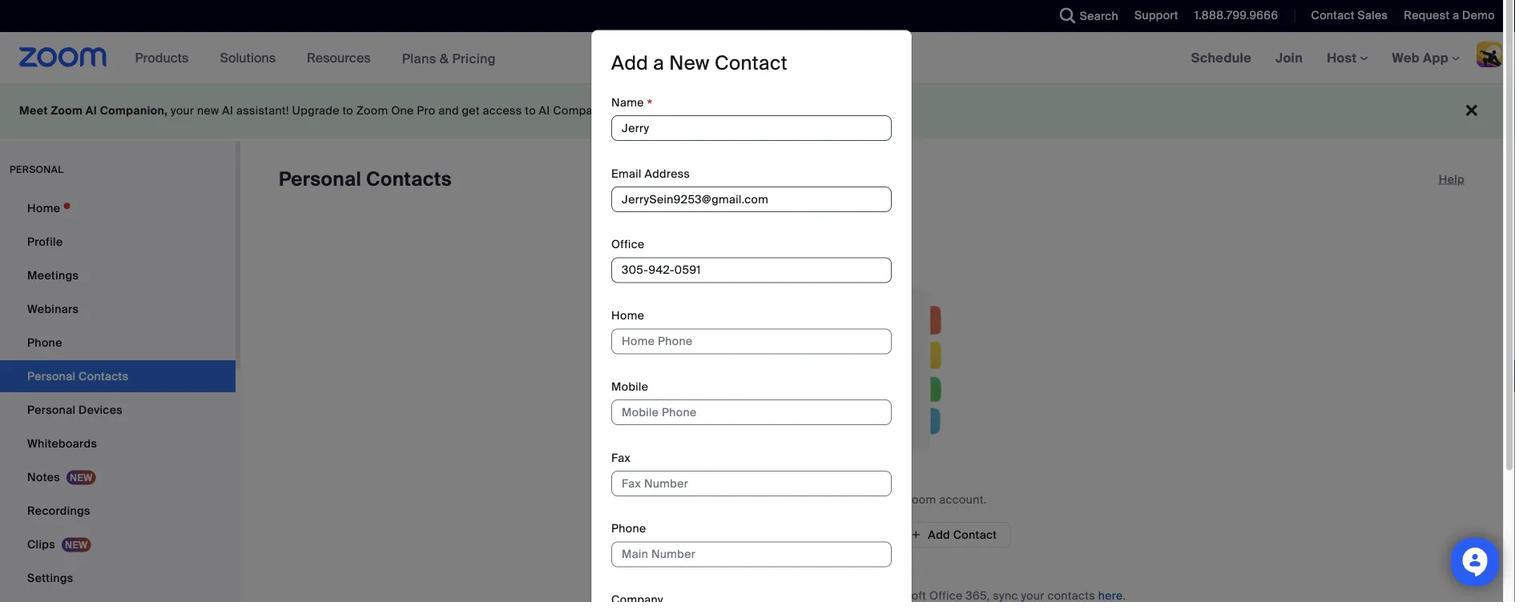 Task type: describe. For each thing, give the bounding box(es) containing it.
First and Last Name text field
[[612, 116, 892, 141]]

banner containing schedule
[[0, 32, 1516, 85]]

home inside add a new contact dialog
[[612, 308, 645, 323]]

pro
[[417, 103, 436, 118]]

meetings link
[[0, 260, 236, 292]]

personal for personal contacts
[[279, 167, 362, 192]]

home link
[[0, 192, 236, 224]]

1 horizontal spatial to
[[525, 103, 536, 118]]

at
[[620, 103, 630, 118]]

webinars
[[27, 302, 79, 317]]

address
[[645, 166, 690, 181]]

pricing
[[452, 50, 496, 67]]

account.
[[940, 493, 987, 507]]

csv
[[832, 528, 855, 543]]

contacts
[[366, 167, 452, 192]]

and
[[439, 103, 459, 118]]

one
[[391, 103, 414, 118]]

2 horizontal spatial zoom
[[905, 493, 937, 507]]

add a new contact dialog
[[592, 30, 912, 603]]

add for add a new contact
[[612, 51, 649, 75]]

clips link
[[0, 529, 236, 561]]

schedule
[[1192, 49, 1252, 66]]

a for request
[[1453, 8, 1460, 23]]

plans & pricing
[[402, 50, 496, 67]]

contact sales link up the meetings navigation
[[1312, 8, 1389, 23]]

companion
[[553, 103, 617, 118]]

companion,
[[100, 103, 168, 118]]

profile link
[[0, 226, 236, 258]]

import from csv file button
[[733, 523, 891, 548]]

access
[[483, 103, 522, 118]]

add image for import
[[746, 527, 757, 543]]

Fax text field
[[612, 471, 892, 497]]

&
[[440, 50, 449, 67]]

assistant!
[[236, 103, 289, 118]]

request
[[1405, 8, 1450, 23]]

Mobile text field
[[612, 400, 892, 426]]

get
[[462, 103, 480, 118]]

your for to
[[878, 493, 902, 507]]

join link
[[1264, 32, 1315, 83]]

2 horizontal spatial to
[[865, 493, 875, 507]]

your for companion,
[[171, 103, 194, 118]]

add image for add
[[911, 528, 922, 543]]

join
[[1276, 49, 1303, 66]]

from
[[803, 528, 829, 543]]

Email Address text field
[[612, 187, 892, 212]]

personal devices link
[[0, 394, 236, 426]]

clips
[[27, 537, 55, 552]]

notes
[[27, 470, 60, 485]]

contact sales
[[1312, 8, 1389, 23]]

product information navigation
[[123, 32, 508, 85]]

import from csv file
[[764, 528, 878, 543]]

personal for personal devices
[[27, 403, 76, 418]]

add contact button
[[897, 523, 1011, 548]]

phone inside personal menu menu
[[27, 335, 62, 350]]

2 upgrade from the left
[[737, 103, 785, 118]]

meet zoom ai companion, your new ai assistant! upgrade to zoom one pro and get access to ai companion at no additional cost. upgrade today
[[19, 103, 820, 118]]

add for add contact
[[928, 528, 951, 543]]

mobile
[[612, 380, 649, 394]]

add a new contact
[[612, 51, 788, 75]]

name *
[[612, 95, 653, 114]]

profile
[[27, 234, 63, 249]]

Home text field
[[612, 329, 892, 355]]

upgrade today link
[[737, 103, 820, 118]]

request a demo
[[1405, 8, 1496, 23]]

whiteboards
[[27, 436, 97, 451]]

0 horizontal spatial zoom
[[51, 103, 83, 118]]

contact inside button
[[954, 528, 997, 543]]



Task type: vqa. For each thing, say whether or not it's contained in the screenshot.
"add" icon
yes



Task type: locate. For each thing, give the bounding box(es) containing it.
0 vertical spatial a
[[1453, 8, 1460, 23]]

0 vertical spatial home
[[27, 201, 60, 216]]

0 horizontal spatial add
[[612, 51, 649, 75]]

add
[[612, 51, 649, 75], [928, 528, 951, 543]]

1.888.799.9666 button
[[1183, 0, 1283, 32], [1195, 8, 1279, 23]]

add up name in the top left of the page
[[612, 51, 649, 75]]

1 horizontal spatial personal
[[279, 167, 362, 192]]

request a demo link
[[1393, 0, 1516, 32], [1405, 8, 1496, 23]]

add image left import
[[746, 527, 757, 543]]

2 horizontal spatial contact
[[1312, 8, 1355, 23]]

home
[[27, 201, 60, 216], [612, 308, 645, 323]]

add image inside import from csv file button
[[746, 527, 757, 543]]

*
[[648, 95, 653, 114]]

0 horizontal spatial contact
[[715, 51, 788, 75]]

demo
[[1463, 8, 1496, 23]]

email
[[612, 166, 642, 181]]

plans
[[402, 50, 436, 67]]

add inside button
[[928, 528, 951, 543]]

1 horizontal spatial ai
[[222, 103, 233, 118]]

upgrade down product information navigation at the left of page
[[292, 103, 340, 118]]

your right the 'added'
[[878, 493, 902, 507]]

1.888.799.9666
[[1195, 8, 1279, 23]]

1 horizontal spatial add image
[[911, 528, 922, 543]]

no
[[633, 103, 647, 118]]

upgrade
[[292, 103, 340, 118], [737, 103, 785, 118]]

1 horizontal spatial add
[[928, 528, 951, 543]]

0 vertical spatial your
[[171, 103, 194, 118]]

schedule link
[[1180, 32, 1264, 83]]

1 horizontal spatial zoom
[[356, 103, 388, 118]]

1 ai from the left
[[86, 103, 97, 118]]

banner
[[0, 32, 1516, 85]]

a for add
[[654, 51, 665, 75]]

0 horizontal spatial home
[[27, 201, 60, 216]]

1 horizontal spatial upgrade
[[737, 103, 785, 118]]

whiteboards link
[[0, 428, 236, 460]]

notes link
[[0, 462, 236, 494]]

a
[[1453, 8, 1460, 23], [654, 51, 665, 75]]

contacts
[[776, 493, 824, 507]]

personal devices
[[27, 403, 123, 418]]

devices
[[79, 403, 123, 418]]

meet
[[19, 103, 48, 118]]

personal contacts
[[279, 167, 452, 192]]

0 horizontal spatial to
[[343, 103, 353, 118]]

add down account.
[[928, 528, 951, 543]]

1 vertical spatial personal
[[27, 403, 76, 418]]

email address
[[612, 166, 690, 181]]

1 vertical spatial home
[[612, 308, 645, 323]]

sales
[[1358, 8, 1389, 23]]

0 vertical spatial add
[[612, 51, 649, 75]]

add image
[[746, 527, 757, 543], [911, 528, 922, 543]]

meet zoom ai companion, footer
[[0, 83, 1504, 139]]

personal
[[279, 167, 362, 192], [27, 403, 76, 418]]

a inside dialog
[[654, 51, 665, 75]]

1 horizontal spatial contact
[[954, 528, 997, 543]]

1 vertical spatial contact
[[715, 51, 788, 75]]

personal inside menu
[[27, 403, 76, 418]]

1 horizontal spatial your
[[878, 493, 902, 507]]

1 vertical spatial a
[[654, 51, 665, 75]]

contact left sales
[[1312, 8, 1355, 23]]

new
[[197, 103, 219, 118]]

zoom logo image
[[19, 47, 107, 67]]

ai right new on the left top of page
[[222, 103, 233, 118]]

2 vertical spatial contact
[[954, 528, 997, 543]]

help link
[[1439, 167, 1465, 192]]

home inside personal menu menu
[[27, 201, 60, 216]]

2 horizontal spatial ai
[[539, 103, 550, 118]]

meetings
[[27, 268, 79, 283]]

1 vertical spatial your
[[878, 493, 902, 507]]

2 ai from the left
[[222, 103, 233, 118]]

zoom
[[51, 103, 83, 118], [356, 103, 388, 118], [905, 493, 937, 507]]

cost.
[[707, 103, 734, 118]]

0 horizontal spatial a
[[654, 51, 665, 75]]

added
[[827, 493, 862, 507]]

1 upgrade from the left
[[292, 103, 340, 118]]

add inside dialog
[[612, 51, 649, 75]]

Phone text field
[[612, 542, 892, 568]]

ai
[[86, 103, 97, 118], [222, 103, 233, 118], [539, 103, 550, 118]]

name
[[612, 95, 644, 110]]

ai left companion,
[[86, 103, 97, 118]]

zoom right meet
[[51, 103, 83, 118]]

settings
[[27, 571, 73, 586]]

additional
[[650, 103, 704, 118]]

1 horizontal spatial a
[[1453, 8, 1460, 23]]

contact inside dialog
[[715, 51, 788, 75]]

no
[[757, 493, 773, 507]]

contact down account.
[[954, 528, 997, 543]]

Office Phone text field
[[612, 258, 892, 283]]

settings link
[[0, 563, 236, 595]]

webinars link
[[0, 293, 236, 325]]

personal
[[10, 164, 64, 176]]

your inside meet zoom ai companion, footer
[[171, 103, 194, 118]]

0 vertical spatial phone
[[27, 335, 62, 350]]

your left new on the left top of page
[[171, 103, 194, 118]]

home up profile at the top of the page
[[27, 201, 60, 216]]

meetings navigation
[[1180, 32, 1516, 85]]

plans & pricing link
[[402, 50, 496, 67], [402, 50, 496, 67]]

0 horizontal spatial your
[[171, 103, 194, 118]]

0 horizontal spatial ai
[[86, 103, 97, 118]]

a left demo
[[1453, 8, 1460, 23]]

phone down fax at the bottom left of page
[[612, 522, 647, 537]]

phone inside add a new contact dialog
[[612, 522, 647, 537]]

0 vertical spatial contact
[[1312, 8, 1355, 23]]

file
[[858, 528, 878, 543]]

your
[[171, 103, 194, 118], [878, 493, 902, 507]]

1 horizontal spatial phone
[[612, 522, 647, 537]]

phone link
[[0, 327, 236, 359]]

support
[[1135, 8, 1179, 23]]

1 horizontal spatial home
[[612, 308, 645, 323]]

help
[[1439, 172, 1465, 187]]

add contact
[[928, 528, 997, 543]]

recordings link
[[0, 495, 236, 527]]

office
[[612, 237, 645, 252]]

to right access at left top
[[525, 103, 536, 118]]

contact sales link up join
[[1300, 0, 1393, 32]]

new
[[670, 51, 710, 75]]

0 horizontal spatial phone
[[27, 335, 62, 350]]

contact
[[1312, 8, 1355, 23], [715, 51, 788, 75], [954, 528, 997, 543]]

contact sales link
[[1300, 0, 1393, 32], [1312, 8, 1389, 23]]

home down office
[[612, 308, 645, 323]]

0 vertical spatial personal
[[279, 167, 362, 192]]

0 horizontal spatial upgrade
[[292, 103, 340, 118]]

to right the 'added'
[[865, 493, 875, 507]]

upgrade right "cost."
[[737, 103, 785, 118]]

support link
[[1123, 0, 1183, 32], [1135, 8, 1179, 23]]

personal menu menu
[[0, 192, 236, 603]]

add image left add contact
[[911, 528, 922, 543]]

1 vertical spatial add
[[928, 528, 951, 543]]

add image inside button
[[911, 528, 922, 543]]

today
[[788, 103, 820, 118]]

zoom left account.
[[905, 493, 937, 507]]

recordings
[[27, 504, 90, 519]]

phone
[[27, 335, 62, 350], [612, 522, 647, 537]]

phone down 'webinars'
[[27, 335, 62, 350]]

import
[[764, 528, 800, 543]]

to
[[343, 103, 353, 118], [525, 103, 536, 118], [865, 493, 875, 507]]

to left "one"
[[343, 103, 353, 118]]

zoom left "one"
[[356, 103, 388, 118]]

fax
[[612, 451, 631, 466]]

ai left companion
[[539, 103, 550, 118]]

a left "new"
[[654, 51, 665, 75]]

0 horizontal spatial personal
[[27, 403, 76, 418]]

1 vertical spatial phone
[[612, 522, 647, 537]]

0 horizontal spatial add image
[[746, 527, 757, 543]]

3 ai from the left
[[539, 103, 550, 118]]

no contacts added to your zoom account.
[[757, 493, 987, 507]]

contact up meet zoom ai companion, footer at the top
[[715, 51, 788, 75]]



